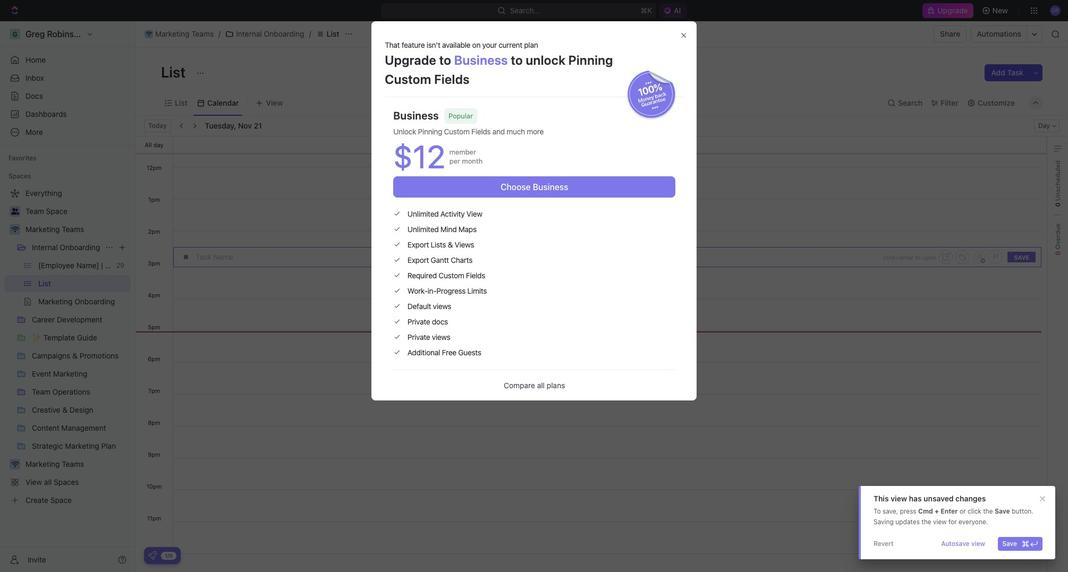 Task type: vqa. For each thing, say whether or not it's contained in the screenshot.
the top 'Project'
no



Task type: describe. For each thing, give the bounding box(es) containing it.
1 vertical spatial view
[[934, 518, 947, 526]]

click
[[968, 508, 982, 516]]

2 vertical spatial list
[[175, 98, 188, 107]]

button.
[[1012, 508, 1034, 516]]

compare all plans
[[504, 381, 565, 390]]

choose business
[[501, 182, 569, 192]]

guests
[[458, 348, 482, 357]]

export for export gantt charts
[[408, 256, 429, 265]]

much
[[507, 127, 525, 136]]

add task
[[992, 68, 1024, 77]]

cmd+enter to open
[[884, 254, 937, 261]]

marketing teams inside tree
[[26, 225, 84, 234]]

save button
[[999, 538, 1043, 551]]

all
[[537, 381, 545, 390]]

2pm
[[148, 228, 160, 235]]

automations button
[[972, 26, 1027, 42]]

onboarding inside tree
[[60, 243, 100, 252]]

export gantt charts
[[408, 256, 473, 265]]

autosave view button
[[937, 538, 990, 551]]

private for private docs
[[408, 318, 430, 327]]

or
[[960, 508, 966, 516]]

that
[[385, 40, 400, 49]]

to unlock pinning custom fields
[[385, 52, 614, 86]]

0 for overdue
[[1054, 251, 1062, 256]]

&
[[448, 240, 453, 249]]

new button
[[978, 2, 1015, 19]]

today
[[148, 122, 167, 130]]

1 horizontal spatial onboarding
[[264, 29, 304, 38]]

autosave
[[942, 540, 970, 548]]

maps
[[459, 225, 477, 234]]

plans
[[547, 381, 565, 390]]

today button
[[144, 120, 171, 132]]

internal onboarding link inside tree
[[32, 239, 101, 256]]

to for upgrade
[[440, 52, 452, 67]]

required
[[408, 271, 437, 280]]

this
[[874, 494, 889, 504]]

onboarding checklist button image
[[148, 552, 157, 560]]

member
[[450, 148, 476, 156]]

to inside to unlock pinning custom fields
[[511, 52, 523, 67]]

teams inside tree
[[62, 225, 84, 234]]

automations
[[978, 29, 1022, 38]]

unlimited for unlimited mind maps
[[408, 225, 439, 234]]

search
[[899, 98, 923, 107]]

customize button
[[964, 95, 1019, 110]]

6pm
[[148, 356, 160, 363]]

docs link
[[4, 88, 131, 105]]

0 vertical spatial internal
[[236, 29, 262, 38]]

and
[[493, 127, 505, 136]]

default views
[[408, 302, 452, 311]]

autosave view
[[942, 540, 986, 548]]

open
[[923, 254, 937, 261]]

search button
[[885, 95, 926, 110]]

1 horizontal spatial marketing teams
[[155, 29, 214, 38]]

3pm
[[148, 260, 160, 267]]

private for private views
[[408, 333, 430, 342]]

tuesday,
[[205, 121, 236, 130]]

upgrade for upgrade to business
[[385, 52, 437, 67]]

upgrade to business
[[385, 52, 508, 67]]

1 horizontal spatial business
[[454, 52, 508, 67]]

sidebar navigation
[[0, 21, 136, 573]]

calendar
[[207, 98, 239, 107]]

1 vertical spatial fields
[[466, 271, 486, 280]]

0 horizontal spatial the
[[922, 518, 932, 526]]

internal onboarding inside tree
[[32, 243, 100, 252]]

0 vertical spatial fields
[[472, 127, 491, 136]]

calendar link
[[205, 95, 239, 110]]

invite
[[28, 555, 46, 564]]

business inside button
[[533, 182, 569, 192]]

nov
[[238, 121, 252, 130]]

on
[[473, 40, 481, 49]]

0 vertical spatial internal onboarding link
[[223, 28, 307, 40]]

home link
[[4, 52, 131, 69]]

add
[[992, 68, 1006, 77]]

view
[[467, 210, 483, 219]]

work-in-progress limits
[[408, 287, 487, 296]]

to
[[874, 508, 881, 516]]

0 horizontal spatial business
[[394, 110, 439, 122]]

7pm
[[148, 388, 160, 395]]

1/5
[[165, 553, 173, 559]]

1 vertical spatial list
[[161, 63, 189, 81]]

unlock pinning custom fields and much more
[[394, 127, 544, 136]]

upgrade for upgrade
[[938, 6, 969, 15]]

pinning inside to unlock pinning custom fields
[[569, 52, 614, 67]]

docs
[[432, 318, 448, 327]]

0 vertical spatial teams
[[192, 29, 214, 38]]

1 vertical spatial list link
[[173, 95, 188, 110]]

tuesday, nov 21
[[205, 121, 262, 130]]

export lists & views
[[408, 240, 474, 249]]

internal inside tree
[[32, 243, 58, 252]]

save,
[[883, 508, 899, 516]]

0 vertical spatial list link
[[313, 28, 342, 40]]

add task button
[[986, 64, 1030, 81]]

additional free guests
[[408, 348, 482, 357]]

revert
[[874, 540, 894, 548]]

required custom fields
[[408, 271, 486, 280]]

inbox
[[26, 73, 44, 82]]

unlimited activity view
[[408, 210, 483, 219]]

2 / from the left
[[309, 29, 311, 38]]

dashboards link
[[4, 106, 131, 123]]

+
[[935, 508, 940, 516]]

spaces
[[9, 172, 31, 180]]

21
[[254, 121, 262, 130]]



Task type: locate. For each thing, give the bounding box(es) containing it.
additional
[[408, 348, 440, 357]]

upgrade link
[[923, 3, 974, 18]]

list link
[[313, 28, 342, 40], [173, 95, 188, 110]]

0 vertical spatial pinning
[[569, 52, 614, 67]]

1 vertical spatial pinning
[[418, 127, 442, 136]]

2 vertical spatial view
[[972, 540, 986, 548]]

1 vertical spatial internal onboarding link
[[32, 239, 101, 256]]

current
[[499, 40, 523, 49]]

upgrade up "share"
[[938, 6, 969, 15]]

0 horizontal spatial wifi image
[[11, 227, 19, 233]]

⌘k
[[641, 6, 652, 15]]

view up save,
[[891, 494, 908, 504]]

0 horizontal spatial marketing
[[26, 225, 60, 234]]

search...
[[510, 6, 540, 15]]

views
[[455, 240, 474, 249]]

feature
[[402, 40, 425, 49]]

activity
[[441, 210, 465, 219]]

unsaved
[[924, 494, 954, 504]]

0 vertical spatial business
[[454, 52, 508, 67]]

cmd
[[919, 508, 934, 516]]

1 vertical spatial internal
[[32, 243, 58, 252]]

private up additional
[[408, 333, 430, 342]]

2 horizontal spatial business
[[533, 182, 569, 192]]

that feature isn't available on your current plan
[[385, 40, 538, 49]]

day
[[154, 141, 164, 148]]

0 horizontal spatial internal onboarding
[[32, 243, 100, 252]]

compare all plans button
[[504, 381, 565, 390]]

wifi image
[[146, 31, 152, 37], [11, 227, 19, 233]]

0 vertical spatial export
[[408, 240, 429, 249]]

/
[[219, 29, 221, 38], [309, 29, 311, 38]]

1 vertical spatial custom
[[439, 271, 464, 280]]

available
[[442, 40, 471, 49]]

0 vertical spatial upgrade
[[938, 6, 969, 15]]

saving
[[874, 518, 894, 526]]

1 horizontal spatial wifi image
[[146, 31, 152, 37]]

inbox link
[[4, 70, 131, 87]]

export for export lists & views
[[408, 240, 429, 249]]

1 horizontal spatial upgrade
[[938, 6, 969, 15]]

1 unlimited from the top
[[408, 210, 439, 219]]

9pm
[[148, 451, 160, 458]]

0 for unscheduled
[[1054, 203, 1062, 207]]

marketing inside tree
[[26, 225, 60, 234]]

0 horizontal spatial teams
[[62, 225, 84, 234]]

charts
[[451, 256, 473, 265]]

internal
[[236, 29, 262, 38], [32, 243, 58, 252]]

1 vertical spatial 0
[[1054, 251, 1062, 256]]

unlimited up "lists" at top
[[408, 225, 439, 234]]

0 vertical spatial wifi image
[[146, 31, 152, 37]]

0 vertical spatial internal onboarding
[[236, 29, 304, 38]]

0 horizontal spatial /
[[219, 29, 221, 38]]

view for this
[[891, 494, 908, 504]]

save inside button
[[1003, 540, 1018, 548]]

fields up the limits
[[466, 271, 486, 280]]

marketing
[[155, 29, 190, 38], [26, 225, 60, 234]]

progress
[[437, 287, 466, 296]]

this view has unsaved changes to save, press cmd + enter or click the save button. saving updates the view for everyone.
[[874, 494, 1034, 526]]

1 horizontal spatial to
[[511, 52, 523, 67]]

1 horizontal spatial marketing teams link
[[142, 28, 217, 40]]

0 vertical spatial list
[[327, 29, 340, 38]]

2 horizontal spatial to
[[916, 254, 921, 261]]

overdue
[[1054, 224, 1062, 251]]

1 vertical spatial export
[[408, 256, 429, 265]]

export left "lists" at top
[[408, 240, 429, 249]]

work-
[[408, 287, 428, 296]]

to for cmd+enter
[[916, 254, 921, 261]]

1 horizontal spatial teams
[[192, 29, 214, 38]]

business right choose
[[533, 182, 569, 192]]

0 horizontal spatial onboarding
[[60, 243, 100, 252]]

0 horizontal spatial view
[[891, 494, 908, 504]]

export up required
[[408, 256, 429, 265]]

compare
[[504, 381, 535, 390]]

1 vertical spatial private
[[408, 333, 430, 342]]

view down the everyone.
[[972, 540, 986, 548]]

fields left and
[[472, 127, 491, 136]]

view inside "button"
[[972, 540, 986, 548]]

0 vertical spatial views
[[433, 302, 452, 311]]

1 vertical spatial wifi image
[[11, 227, 19, 233]]

wifi image inside tree
[[11, 227, 19, 233]]

choose business button
[[394, 177, 676, 198]]

tree inside sidebar navigation
[[4, 185, 131, 509]]

custom
[[444, 127, 470, 136], [439, 271, 464, 280]]

more
[[527, 127, 544, 136]]

business down on
[[454, 52, 508, 67]]

save
[[1015, 254, 1030, 261], [995, 508, 1011, 516], [1003, 540, 1018, 548]]

views for private views
[[432, 333, 451, 342]]

to down 'current'
[[511, 52, 523, 67]]

to down available
[[440, 52, 452, 67]]

0 vertical spatial marketing teams
[[155, 29, 214, 38]]

0 vertical spatial onboarding
[[264, 29, 304, 38]]

0 horizontal spatial list link
[[173, 95, 188, 110]]

private views
[[408, 333, 451, 342]]

0 horizontal spatial internal onboarding link
[[32, 239, 101, 256]]

2 vertical spatial business
[[533, 182, 569, 192]]

views for default views
[[433, 302, 452, 311]]

1 / from the left
[[219, 29, 221, 38]]

2 private from the top
[[408, 333, 430, 342]]

internal onboarding
[[236, 29, 304, 38], [32, 243, 100, 252]]

Task Name text field
[[196, 250, 881, 265]]

in-
[[428, 287, 437, 296]]

private docs
[[408, 318, 448, 327]]

choose
[[501, 182, 531, 192]]

lists
[[431, 240, 446, 249]]

1 export from the top
[[408, 240, 429, 249]]

0 vertical spatial custom
[[444, 127, 470, 136]]

tree
[[4, 185, 131, 509]]

mind
[[441, 225, 457, 234]]

1 vertical spatial save
[[995, 508, 1011, 516]]

1 vertical spatial marketing
[[26, 225, 60, 234]]

2 horizontal spatial view
[[972, 540, 986, 548]]

pinning
[[569, 52, 614, 67], [418, 127, 442, 136]]

custom down popular at the top of the page
[[444, 127, 470, 136]]

0 vertical spatial private
[[408, 318, 430, 327]]

marketing teams link inside tree
[[26, 221, 129, 238]]

docs
[[26, 91, 43, 100]]

save inside this view has unsaved changes to save, press cmd + enter or click the save button. saving updates the view for everyone.
[[995, 508, 1011, 516]]

11pm
[[147, 515, 161, 522]]

onboarding
[[264, 29, 304, 38], [60, 243, 100, 252]]

2 export from the top
[[408, 256, 429, 265]]

1 horizontal spatial the
[[984, 508, 994, 516]]

0 vertical spatial save
[[1015, 254, 1030, 261]]

new
[[993, 6, 1009, 15]]

1 vertical spatial unlimited
[[408, 225, 439, 234]]

views down the docs on the bottom of page
[[432, 333, 451, 342]]

export
[[408, 240, 429, 249], [408, 256, 429, 265]]

1 vertical spatial teams
[[62, 225, 84, 234]]

custom up the progress
[[439, 271, 464, 280]]

1 vertical spatial upgrade
[[385, 52, 437, 67]]

1 horizontal spatial pinning
[[569, 52, 614, 67]]

1 vertical spatial marketing teams
[[26, 225, 84, 234]]

1 horizontal spatial internal
[[236, 29, 262, 38]]

to left open
[[916, 254, 921, 261]]

0 horizontal spatial internal
[[32, 243, 58, 252]]

revert button
[[870, 538, 898, 551]]

1 private from the top
[[408, 318, 430, 327]]

customize
[[978, 98, 1016, 107]]

0 vertical spatial the
[[984, 508, 994, 516]]

unlimited mind maps
[[408, 225, 477, 234]]

member per month
[[450, 148, 483, 165]]

plan
[[524, 40, 538, 49]]

for
[[949, 518, 957, 526]]

the
[[984, 508, 994, 516], [922, 518, 932, 526]]

share
[[941, 29, 961, 38]]

0 horizontal spatial upgrade
[[385, 52, 437, 67]]

0 vertical spatial marketing teams link
[[142, 28, 217, 40]]

0 vertical spatial view
[[891, 494, 908, 504]]

task
[[1008, 68, 1024, 77]]

share button
[[934, 26, 967, 43]]

0 vertical spatial 0
[[1054, 203, 1062, 207]]

0 horizontal spatial to
[[440, 52, 452, 67]]

per
[[450, 157, 460, 165]]

unlock
[[526, 52, 566, 67]]

unlimited for unlimited activity view
[[408, 210, 439, 219]]

1 vertical spatial internal onboarding
[[32, 243, 100, 252]]

the down cmd
[[922, 518, 932, 526]]

custom fields
[[385, 72, 470, 86]]

business up unlock
[[394, 110, 439, 122]]

1pm
[[148, 196, 160, 203]]

1 horizontal spatial view
[[934, 518, 947, 526]]

2 0 from the top
[[1054, 251, 1062, 256]]

1 horizontal spatial list link
[[313, 28, 342, 40]]

changes
[[956, 494, 986, 504]]

0 horizontal spatial marketing teams link
[[26, 221, 129, 238]]

onboarding checklist button element
[[148, 552, 157, 560]]

marketing teams link
[[142, 28, 217, 40], [26, 221, 129, 238]]

tree containing marketing teams
[[4, 185, 131, 509]]

1 horizontal spatial internal onboarding
[[236, 29, 304, 38]]

view for autosave
[[972, 540, 986, 548]]

0 horizontal spatial pinning
[[418, 127, 442, 136]]

the right click
[[984, 508, 994, 516]]

view down +
[[934, 518, 947, 526]]

default
[[408, 302, 431, 311]]

views up the docs on the bottom of page
[[433, 302, 452, 311]]

unlimited up unlimited mind maps
[[408, 210, 439, 219]]

limits
[[468, 287, 487, 296]]

1 vertical spatial onboarding
[[60, 243, 100, 252]]

1 horizontal spatial /
[[309, 29, 311, 38]]

all
[[145, 141, 152, 148]]

4pm
[[148, 292, 160, 299]]

upgrade down feature
[[385, 52, 437, 67]]

1 0 from the top
[[1054, 203, 1062, 207]]

to
[[440, 52, 452, 67], [511, 52, 523, 67], [916, 254, 921, 261]]

all day
[[145, 141, 164, 148]]

free
[[442, 348, 457, 357]]

unscheduled
[[1054, 161, 1062, 203]]

2 unlimited from the top
[[408, 225, 439, 234]]

your
[[483, 40, 497, 49]]

everyone.
[[959, 518, 989, 526]]

1 vertical spatial business
[[394, 110, 439, 122]]

0 horizontal spatial marketing teams
[[26, 225, 84, 234]]

2 vertical spatial save
[[1003, 540, 1018, 548]]

private down default
[[408, 318, 430, 327]]

list
[[327, 29, 340, 38], [161, 63, 189, 81], [175, 98, 188, 107]]

unlimited
[[408, 210, 439, 219], [408, 225, 439, 234]]

internal onboarding link
[[223, 28, 307, 40], [32, 239, 101, 256]]

1 vertical spatial views
[[432, 333, 451, 342]]

0 vertical spatial marketing
[[155, 29, 190, 38]]

1 horizontal spatial internal onboarding link
[[223, 28, 307, 40]]

business
[[454, 52, 508, 67], [394, 110, 439, 122], [533, 182, 569, 192]]

1 vertical spatial the
[[922, 518, 932, 526]]

0 vertical spatial unlimited
[[408, 210, 439, 219]]

1 vertical spatial marketing teams link
[[26, 221, 129, 238]]

1 horizontal spatial marketing
[[155, 29, 190, 38]]



